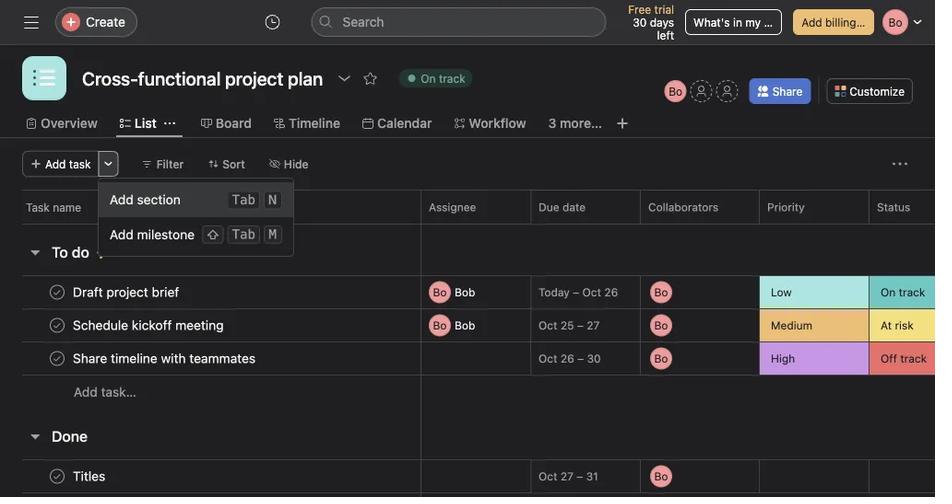 Task type: describe. For each thing, give the bounding box(es) containing it.
name
[[53, 201, 81, 214]]

add task button
[[22, 151, 99, 177]]

add task… row
[[0, 375, 935, 409]]

add to starred image
[[363, 71, 377, 86]]

search list box
[[311, 7, 606, 37]]

on track button
[[390, 65, 481, 91]]

high
[[771, 353, 795, 366]]

row containing oct 26
[[0, 341, 935, 378]]

more…
[[560, 116, 602, 131]]

add a task to this section image
[[124, 245, 139, 260]]

draft project brief cell
[[0, 276, 421, 310]]

completed image for oct 26 – 30
[[46, 348, 68, 370]]

add tab image
[[615, 116, 630, 131]]

medium button
[[760, 310, 869, 342]]

at
[[881, 320, 892, 332]]

show options image
[[337, 71, 352, 86]]

to do
[[52, 244, 89, 261]]

search button
[[311, 7, 606, 37]]

medium
[[771, 320, 813, 332]]

hide button
[[261, 151, 317, 177]]

row containing task name
[[0, 190, 935, 224]]

done button
[[52, 421, 88, 454]]

– right today
[[573, 286, 579, 299]]

add for add milestone
[[110, 227, 134, 243]]

left
[[657, 29, 674, 41]]

2 tab from the top
[[232, 227, 255, 243]]

hide
[[284, 158, 309, 171]]

info
[[860, 16, 879, 29]]

trial
[[654, 3, 674, 16]]

⇧
[[207, 227, 219, 243]]

collapse task list for this section image
[[28, 430, 42, 444]]

priority
[[767, 201, 805, 214]]

tab actions image
[[164, 118, 175, 129]]

on inside popup button
[[421, 72, 436, 85]]

share button
[[749, 78, 811, 104]]

my
[[745, 16, 761, 29]]

off
[[881, 353, 897, 366]]

oct 27 – 31
[[539, 471, 598, 484]]

sort button
[[199, 151, 253, 177]]

workflow
[[469, 116, 526, 131]]

to do button
[[52, 236, 89, 269]]

list
[[134, 116, 157, 131]]

days
[[650, 16, 674, 29]]

Draft project brief text field
[[69, 284, 185, 302]]

what's in my trial?
[[694, 16, 789, 29]]

add section
[[110, 192, 181, 207]]

bob for today
[[455, 286, 475, 299]]

rules for to do image
[[95, 245, 110, 260]]

milestone
[[137, 227, 195, 243]]

completed checkbox for oct 25
[[46, 315, 68, 337]]

section
[[137, 192, 181, 207]]

create
[[86, 14, 125, 30]]

bob for oct
[[455, 320, 475, 332]]

low
[[771, 286, 792, 299]]

what's
[[694, 16, 730, 29]]

in
[[733, 16, 742, 29]]

board link
[[201, 113, 252, 134]]

add for add task…
[[74, 385, 98, 400]]

0 vertical spatial 26
[[604, 286, 618, 299]]

add billing info
[[801, 16, 879, 29]]

create button
[[55, 7, 137, 37]]

search
[[343, 14, 384, 30]]

3 more… button
[[548, 113, 602, 134]]

oct 25 – 27
[[539, 320, 600, 332]]

overview link
[[26, 113, 98, 134]]

31
[[586, 471, 598, 484]]

completed checkbox for oct 27
[[46, 466, 68, 488]]

– for oct 26
[[577, 353, 584, 366]]

oct 26 – 30
[[539, 353, 601, 366]]

completed checkbox for today
[[46, 282, 68, 304]]

due
[[539, 201, 559, 214]]

m
[[269, 227, 277, 243]]

bo for oct 25 – 27
[[433, 320, 447, 332]]

list link
[[120, 113, 157, 134]]

27 inside header done tree grid
[[561, 471, 573, 484]]



Task type: locate. For each thing, give the bounding box(es) containing it.
task
[[69, 158, 91, 171]]

1 vertical spatial on track
[[881, 286, 925, 299]]

add for add billing info
[[801, 16, 822, 29]]

2 completed checkbox from the top
[[46, 348, 68, 370]]

– down oct 25 – 27
[[577, 353, 584, 366]]

0 vertical spatial track
[[439, 72, 465, 85]]

off track button
[[870, 343, 935, 375]]

on up calendar
[[421, 72, 436, 85]]

26 down the 25
[[561, 353, 574, 366]]

3 more…
[[548, 116, 602, 131]]

share timeline with teammates cell
[[0, 342, 421, 376]]

add task… button
[[74, 383, 136, 403]]

tab left n
[[232, 193, 255, 208]]

at risk button
[[870, 310, 935, 342]]

3 completed image from the top
[[46, 348, 68, 370]]

on track inside on track popup button
[[421, 72, 465, 85]]

do
[[72, 244, 89, 261]]

track for oct 26 – 30
[[900, 353, 927, 366]]

add inside row
[[74, 385, 98, 400]]

add milestone
[[110, 227, 195, 243]]

tab inside menu item
[[232, 193, 255, 208]]

track up "risk"
[[899, 286, 925, 299]]

completed checkbox left the titles text field
[[46, 466, 68, 488]]

track inside on track popup button
[[439, 72, 465, 85]]

collapse task list for this section image
[[28, 245, 42, 260]]

completed checkbox inside share timeline with teammates "cell"
[[46, 348, 68, 370]]

completed checkbox down to
[[46, 282, 68, 304]]

25
[[561, 320, 574, 332]]

collaborators
[[648, 201, 718, 214]]

timeline
[[289, 116, 340, 131]]

today – oct 26
[[539, 286, 618, 299]]

bo for today – oct 26
[[433, 286, 447, 299]]

customize button
[[827, 78, 913, 104]]

add left task
[[45, 158, 66, 171]]

1 horizontal spatial 30
[[633, 16, 647, 29]]

bob up add task… row
[[455, 320, 475, 332]]

1 vertical spatial bob
[[455, 320, 475, 332]]

on track
[[421, 72, 465, 85], [881, 286, 925, 299]]

0 horizontal spatial 27
[[561, 471, 573, 484]]

0 horizontal spatial on
[[421, 72, 436, 85]]

date
[[562, 201, 586, 214]]

30 left days
[[633, 16, 647, 29]]

track inside on track dropdown button
[[899, 286, 925, 299]]

on up at
[[881, 286, 896, 299]]

free
[[628, 3, 651, 16]]

board
[[216, 116, 252, 131]]

add left section
[[110, 192, 134, 207]]

27 left 31
[[561, 471, 573, 484]]

oct for oct 27 – 31
[[539, 471, 557, 484]]

0 vertical spatial completed checkbox
[[46, 315, 68, 337]]

to
[[52, 244, 68, 261]]

more section actions image
[[150, 245, 165, 260]]

calendar
[[377, 116, 432, 131]]

2 completed image from the top
[[46, 315, 68, 337]]

oct inside header done tree grid
[[539, 471, 557, 484]]

billing
[[825, 16, 856, 29]]

add left 'task…'
[[74, 385, 98, 400]]

add task
[[45, 158, 91, 171]]

completed image
[[46, 282, 68, 304], [46, 315, 68, 337], [46, 348, 68, 370]]

30 inside the header to do tree grid
[[587, 353, 601, 366]]

titles cell
[[0, 460, 421, 494]]

what's in my trial? button
[[685, 9, 789, 35]]

filter
[[156, 158, 184, 171]]

oct down oct 25 – 27
[[539, 353, 557, 366]]

1 vertical spatial completed image
[[46, 315, 68, 337]]

0 vertical spatial 30
[[633, 16, 647, 29]]

2 vertical spatial bo
[[433, 320, 447, 332]]

0 vertical spatial on track
[[421, 72, 465, 85]]

1 completed checkbox from the top
[[46, 282, 68, 304]]

1 vertical spatial completed checkbox
[[46, 466, 68, 488]]

completed checkbox inside draft project brief cell
[[46, 282, 68, 304]]

bo button
[[665, 80, 687, 102]]

status
[[877, 201, 910, 214]]

1 vertical spatial 27
[[561, 471, 573, 484]]

0 horizontal spatial 30
[[587, 353, 601, 366]]

customize
[[850, 85, 905, 98]]

2 vertical spatial track
[[900, 353, 927, 366]]

completed checkbox inside schedule kickoff meeting cell
[[46, 315, 68, 337]]

on track up at risk popup button
[[881, 286, 925, 299]]

27 inside the header to do tree grid
[[587, 320, 600, 332]]

30 inside the free trial 30 days left
[[633, 16, 647, 29]]

n
[[269, 193, 277, 208]]

0 vertical spatial tab
[[232, 193, 255, 208]]

1 vertical spatial 26
[[561, 353, 574, 366]]

timeline link
[[274, 113, 340, 134]]

0 horizontal spatial on track
[[421, 72, 465, 85]]

– left 31
[[577, 471, 583, 484]]

at risk
[[881, 320, 914, 332]]

1 vertical spatial bo
[[433, 286, 447, 299]]

oct right today
[[582, 286, 601, 299]]

Completed checkbox
[[46, 315, 68, 337], [46, 348, 68, 370]]

add billing info button
[[793, 9, 879, 35]]

27
[[587, 320, 600, 332], [561, 471, 573, 484]]

assignee
[[429, 201, 476, 214]]

filter button
[[133, 151, 192, 177]]

add task…
[[74, 385, 136, 400]]

tab
[[232, 193, 255, 208], [232, 227, 255, 243]]

0 vertical spatial completed checkbox
[[46, 282, 68, 304]]

history image
[[265, 15, 280, 30]]

oct for oct 26 – 30
[[539, 353, 557, 366]]

share
[[772, 85, 803, 98]]

2 vertical spatial completed image
[[46, 348, 68, 370]]

0 horizontal spatial 26
[[561, 353, 574, 366]]

on
[[421, 72, 436, 85], [881, 286, 896, 299]]

header done tree grid
[[0, 459, 935, 498]]

add up add a task to this section icon
[[110, 227, 134, 243]]

26
[[604, 286, 618, 299], [561, 353, 574, 366]]

completed image for oct 25 – 27
[[46, 315, 68, 337]]

workflow link
[[454, 113, 526, 134]]

Share timeline with teammates text field
[[69, 350, 261, 368]]

completed checkbox inside 'titles' cell
[[46, 466, 68, 488]]

on track down search list box
[[421, 72, 465, 85]]

due date
[[539, 201, 586, 214]]

1 tab from the top
[[232, 193, 255, 208]]

menu item containing add section
[[99, 183, 293, 218]]

1 vertical spatial tab
[[232, 227, 255, 243]]

menu item
[[99, 183, 293, 218]]

more actions image
[[893, 157, 907, 172]]

1 horizontal spatial on track
[[881, 286, 925, 299]]

add for add section
[[110, 192, 134, 207]]

add left billing
[[801, 16, 822, 29]]

26 right today
[[604, 286, 618, 299]]

risk
[[895, 320, 914, 332]]

on inside dropdown button
[[881, 286, 896, 299]]

on track button
[[870, 277, 935, 309]]

bob
[[455, 286, 475, 299], [455, 320, 475, 332]]

task name
[[26, 201, 81, 214]]

completed image
[[46, 466, 68, 488]]

1 bob from the top
[[455, 286, 475, 299]]

– for oct 25
[[577, 320, 584, 332]]

add
[[801, 16, 822, 29], [45, 158, 66, 171], [110, 192, 134, 207], [110, 227, 134, 243], [74, 385, 98, 400]]

track for today – oct 26
[[899, 286, 925, 299]]

completed image inside draft project brief cell
[[46, 282, 68, 304]]

header to do tree grid
[[0, 274, 935, 409]]

completed checkbox for oct 26
[[46, 348, 68, 370]]

overview
[[41, 116, 98, 131]]

oct left 31
[[539, 471, 557, 484]]

0 vertical spatial completed image
[[46, 282, 68, 304]]

Schedule kickoff meeting text field
[[69, 317, 229, 335]]

30 down oct 25 – 27
[[587, 353, 601, 366]]

1 vertical spatial 30
[[587, 353, 601, 366]]

tab left m
[[232, 227, 255, 243]]

0 vertical spatial 27
[[587, 320, 600, 332]]

add inside 'button'
[[801, 16, 822, 29]]

bo down assignee
[[433, 286, 447, 299]]

track right the off at the bottom of page
[[900, 353, 927, 366]]

bo
[[669, 85, 683, 98], [433, 286, 447, 299], [433, 320, 447, 332]]

free trial 30 days left
[[628, 3, 674, 41]]

on track inside on track dropdown button
[[881, 286, 925, 299]]

expand sidebar image
[[24, 15, 39, 30]]

1 completed checkbox from the top
[[46, 315, 68, 337]]

bob down assignee
[[455, 286, 475, 299]]

1 horizontal spatial 27
[[587, 320, 600, 332]]

task…
[[101, 385, 136, 400]]

1 horizontal spatial 26
[[604, 286, 618, 299]]

calendar link
[[362, 113, 432, 134]]

sort
[[223, 158, 245, 171]]

schedule kickoff meeting cell
[[0, 309, 421, 343]]

bo down left
[[669, 85, 683, 98]]

list image
[[33, 67, 55, 89]]

completed checkbox down to
[[46, 315, 68, 337]]

task
[[26, 201, 50, 214]]

completed image inside schedule kickoff meeting cell
[[46, 315, 68, 337]]

1 horizontal spatial on
[[881, 286, 896, 299]]

2 completed checkbox from the top
[[46, 466, 68, 488]]

bo up add task… row
[[433, 320, 447, 332]]

3
[[548, 116, 556, 131]]

oct for oct 25 – 27
[[539, 320, 557, 332]]

– right the 25
[[577, 320, 584, 332]]

track
[[439, 72, 465, 85], [899, 286, 925, 299], [900, 353, 927, 366]]

track down search list box
[[439, 72, 465, 85]]

0 vertical spatial on
[[421, 72, 436, 85]]

Titles text field
[[69, 468, 111, 486]]

more actions image
[[103, 159, 114, 170]]

done
[[52, 428, 88, 446]]

1 vertical spatial on
[[881, 286, 896, 299]]

track inside off track popup button
[[900, 353, 927, 366]]

–
[[573, 286, 579, 299], [577, 320, 584, 332], [577, 353, 584, 366], [577, 471, 583, 484]]

1 vertical spatial completed checkbox
[[46, 348, 68, 370]]

high button
[[760, 343, 869, 375]]

today
[[539, 286, 570, 299]]

row containing oct 27
[[0, 459, 935, 496]]

None text field
[[77, 62, 328, 95]]

row
[[0, 190, 935, 224], [22, 223, 935, 225], [0, 274, 935, 311], [0, 308, 935, 344], [0, 341, 935, 378], [0, 459, 935, 496], [0, 493, 935, 498]]

– for oct 27
[[577, 471, 583, 484]]

bo inside bo button
[[669, 85, 683, 98]]

oct left the 25
[[539, 320, 557, 332]]

1 completed image from the top
[[46, 282, 68, 304]]

trial?
[[764, 16, 789, 29]]

completed image inside share timeline with teammates "cell"
[[46, 348, 68, 370]]

1 vertical spatial track
[[899, 286, 925, 299]]

0 vertical spatial bob
[[455, 286, 475, 299]]

off track
[[881, 353, 927, 366]]

27 right the 25
[[587, 320, 600, 332]]

completed checkbox up done at the bottom left
[[46, 348, 68, 370]]

– inside header done tree grid
[[577, 471, 583, 484]]

completed image for today – oct 26
[[46, 282, 68, 304]]

2 bob from the top
[[455, 320, 475, 332]]

low button
[[760, 277, 869, 309]]

add for add task
[[45, 158, 66, 171]]

30
[[633, 16, 647, 29], [587, 353, 601, 366]]

oct
[[582, 286, 601, 299], [539, 320, 557, 332], [539, 353, 557, 366], [539, 471, 557, 484]]

Completed checkbox
[[46, 282, 68, 304], [46, 466, 68, 488]]

0 vertical spatial bo
[[669, 85, 683, 98]]



Task type: vqa. For each thing, say whether or not it's contained in the screenshot.
TASK… at bottom
yes



